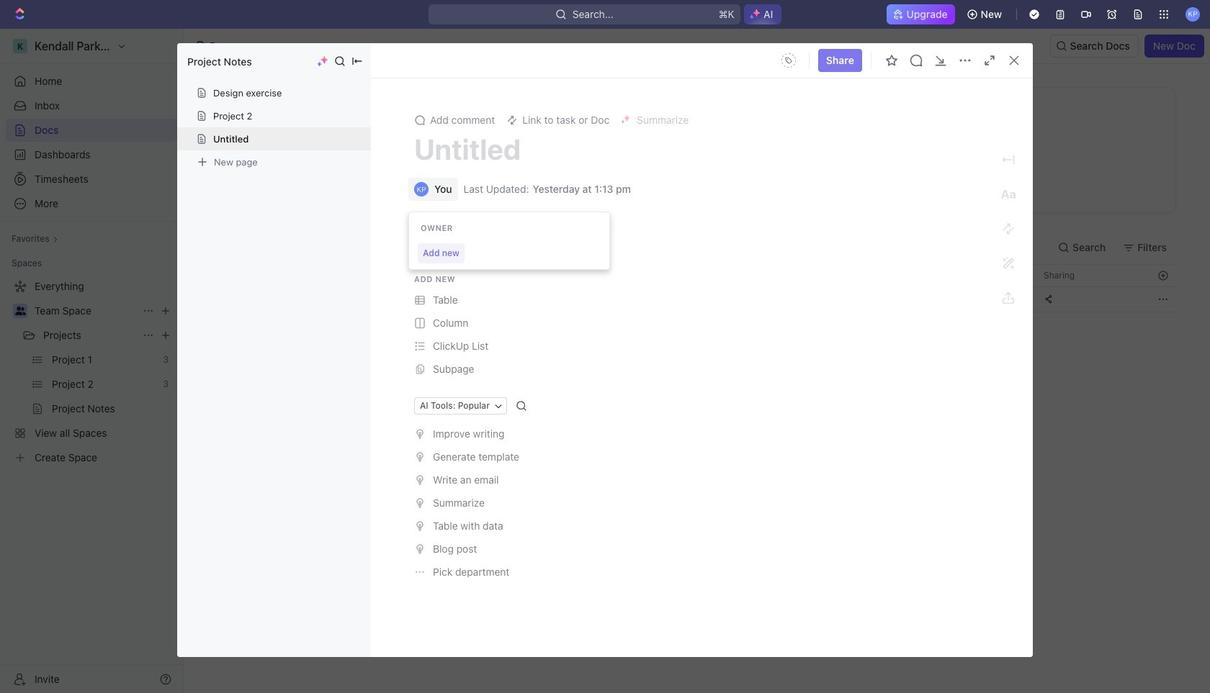 Task type: describe. For each thing, give the bounding box(es) containing it.
sidebar navigation
[[0, 29, 184, 694]]

1 row from the top
[[218, 264, 1176, 288]]



Task type: vqa. For each thing, say whether or not it's contained in the screenshot.
No favorited docs image
yes



Task type: locate. For each thing, give the bounding box(es) containing it.
tree
[[6, 275, 177, 470]]

row
[[218, 264, 1176, 288], [218, 287, 1176, 313]]

tree inside sidebar navigation
[[6, 275, 177, 470]]

2 row from the top
[[218, 287, 1176, 313]]

table
[[218, 264, 1176, 313]]

user group image
[[15, 307, 26, 316]]

cell inside row
[[920, 288, 1036, 312]]

tab list
[[218, 231, 575, 264]]

cell
[[920, 288, 1036, 312]]

no favorited docs image
[[668, 120, 726, 178]]



